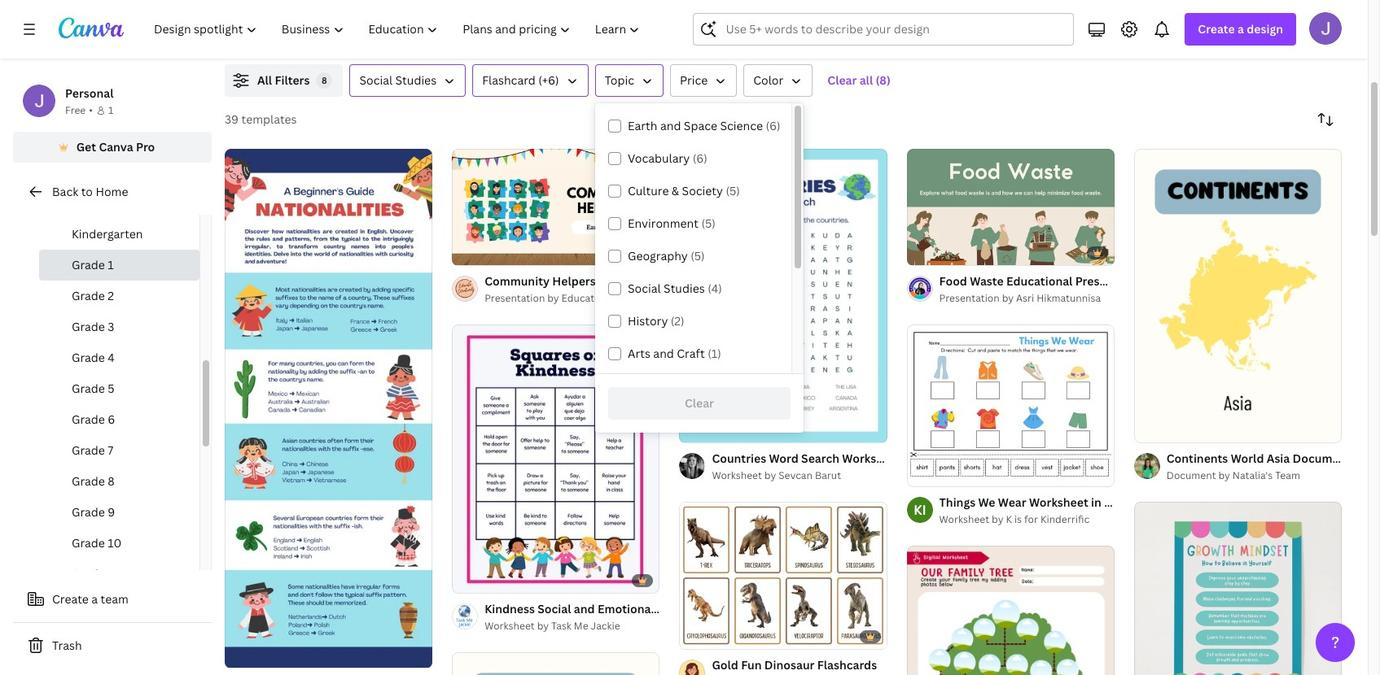 Task type: locate. For each thing, give the bounding box(es) containing it.
grade down grade 7
[[72, 474, 105, 489]]

1 horizontal spatial 8
[[322, 74, 327, 86]]

10 inside grade 10 link
[[108, 536, 122, 551]]

of
[[470, 246, 479, 258], [925, 246, 934, 258], [698, 630, 707, 643]]

0 horizontal spatial style
[[997, 451, 1026, 467]]

price
[[680, 72, 708, 88]]

1 of 10
[[918, 246, 947, 258]]

in right blue
[[932, 451, 942, 467]]

(4)
[[708, 281, 722, 296]]

history (2)
[[628, 313, 684, 329]]

document
[[1167, 469, 1216, 483]]

0 vertical spatial clear
[[827, 72, 857, 88]]

8 grade from the top
[[72, 474, 105, 489]]

0 vertical spatial (6)
[[766, 118, 780, 134]]

of for presentation by educate creatively
[[470, 246, 479, 258]]

color button
[[744, 64, 813, 97]]

things
[[939, 495, 975, 510]]

countries
[[712, 451, 766, 467]]

gold fun dinosaur flashcards image
[[679, 503, 887, 650]]

grade left 7
[[72, 443, 105, 458]]

8 filter options selected element
[[316, 72, 333, 89]]

1 horizontal spatial a
[[1238, 21, 1244, 37]]

k
[[1006, 513, 1012, 527]]

document by natalia's team link
[[1167, 468, 1342, 484]]

by left task
[[537, 620, 549, 634]]

1 horizontal spatial fun
[[974, 451, 995, 467]]

grade 10
[[72, 536, 122, 551]]

4 grade from the top
[[72, 350, 105, 366]]

0 horizontal spatial 11
[[108, 567, 120, 582]]

1 vertical spatial style
[[1215, 495, 1244, 510]]

7 grade from the top
[[72, 443, 105, 458]]

get canva pro button
[[13, 132, 212, 163]]

for
[[1024, 513, 1038, 527]]

worksheet down things
[[939, 513, 989, 527]]

0 horizontal spatial of
[[470, 246, 479, 258]]

2 horizontal spatial of
[[925, 246, 934, 258]]

grade 3 link
[[39, 312, 199, 343]]

grade left 6
[[72, 412, 105, 427]]

0 horizontal spatial studies
[[395, 72, 437, 88]]

1 vertical spatial a
[[91, 592, 98, 607]]

0 horizontal spatial 8
[[108, 474, 115, 489]]

8 right filters
[[322, 74, 327, 86]]

grade up grade 2
[[72, 257, 105, 273]]

all
[[860, 72, 873, 88]]

studies left (4)
[[664, 281, 705, 296]]

clear for clear all (8)
[[827, 72, 857, 88]]

things we wear worksheet in colorful illustrative style link
[[939, 494, 1244, 512]]

(5) down society
[[701, 216, 716, 231]]

presentation by educate creatively
[[485, 291, 650, 305]]

0 vertical spatial in
[[932, 451, 942, 467]]

by for presentation by educate creatively
[[547, 291, 559, 305]]

1 vertical spatial (5)
[[701, 216, 716, 231]]

fun right cute
[[974, 451, 995, 467]]

in inside countries word search worksheet blue in cute fun style worksheet by sevcan barut
[[932, 451, 942, 467]]

clear left all
[[827, 72, 857, 88]]

0 vertical spatial 2
[[108, 288, 114, 304]]

0 horizontal spatial clear
[[685, 396, 714, 411]]

1 vertical spatial 2
[[709, 630, 714, 643]]

create inside button
[[52, 592, 89, 607]]

worksheet up the kinderrific on the right bottom
[[1029, 495, 1088, 510]]

style down document by natalia's team
[[1215, 495, 1244, 510]]

studies inside social studies button
[[395, 72, 437, 88]]

by left k
[[992, 513, 1003, 527]]

by inside "link"
[[1002, 291, 1014, 305]]

(6) right science
[[766, 118, 780, 134]]

10 grade from the top
[[72, 536, 105, 551]]

presentation down 1 of 11
[[485, 291, 545, 305]]

grade up create a team
[[72, 567, 105, 582]]

create
[[1198, 21, 1235, 37], [52, 592, 89, 607]]

grade left 5
[[72, 381, 105, 396]]

11 grade from the top
[[72, 567, 105, 582]]

0 vertical spatial 11
[[481, 246, 491, 258]]

a left 'design'
[[1238, 21, 1244, 37]]

0 vertical spatial 8
[[322, 74, 327, 86]]

hikmatunnisa
[[1037, 291, 1101, 305]]

grade down grade 1
[[72, 288, 105, 304]]

1 grade from the top
[[72, 257, 105, 273]]

grade
[[72, 257, 105, 273], [72, 288, 105, 304], [72, 319, 105, 335], [72, 350, 105, 366], [72, 381, 105, 396], [72, 412, 105, 427], [72, 443, 105, 458], [72, 474, 105, 489], [72, 505, 105, 520], [72, 536, 105, 551], [72, 567, 105, 582]]

grade 3
[[72, 319, 114, 335]]

studies for social studies
[[395, 72, 437, 88]]

by inside countries word search worksheet blue in cute fun style worksheet by sevcan barut
[[764, 469, 776, 483]]

1 horizontal spatial (6)
[[766, 118, 780, 134]]

grade left 4
[[72, 350, 105, 366]]

10
[[936, 246, 947, 258], [108, 536, 122, 551]]

0 vertical spatial (5)
[[726, 183, 740, 199]]

1 of 11
[[463, 246, 491, 258]]

social right '8 filter options selected' element
[[359, 72, 392, 88]]

wear
[[998, 495, 1026, 510]]

6
[[108, 412, 115, 427]]

grade left 9
[[72, 505, 105, 520]]

1 vertical spatial studies
[[664, 281, 705, 296]]

clear button
[[608, 388, 791, 420]]

1 horizontal spatial 11
[[481, 246, 491, 258]]

(5) up social studies (4)
[[691, 248, 705, 264]]

presentation by educate creatively link
[[485, 291, 660, 307]]

in left colorful
[[1091, 495, 1101, 510]]

a inside dropdown button
[[1238, 21, 1244, 37]]

things we wear worksheet in colorful illustrative style worksheet by k is for kinderrific
[[939, 495, 1244, 527]]

0 vertical spatial fun
[[974, 451, 995, 467]]

9 grade from the top
[[72, 505, 105, 520]]

social up history
[[628, 281, 661, 296]]

grade for grade 10
[[72, 536, 105, 551]]

0 horizontal spatial 10
[[108, 536, 122, 551]]

7
[[108, 443, 113, 458]]

0 vertical spatial style
[[997, 451, 1026, 467]]

and right earth
[[660, 118, 681, 134]]

5 grade from the top
[[72, 381, 105, 396]]

templates
[[241, 112, 297, 127]]

1 vertical spatial (6)
[[693, 151, 707, 166]]

presentation
[[485, 291, 545, 305], [939, 291, 1000, 305]]

None search field
[[693, 13, 1074, 46]]

1 vertical spatial and
[[653, 346, 674, 361]]

a inside button
[[91, 592, 98, 607]]

and for craft
[[653, 346, 674, 361]]

worksheet by task me jackie link
[[485, 619, 660, 635]]

worksheet
[[842, 451, 901, 467], [712, 469, 762, 483], [1029, 495, 1088, 510], [939, 513, 989, 527], [485, 620, 535, 634]]

Sort by button
[[1309, 103, 1342, 136]]

6 grade from the top
[[72, 412, 105, 427]]

k is for kinderrific element
[[907, 497, 933, 523]]

grade 2
[[72, 288, 114, 304]]

studies down top level navigation element
[[395, 72, 437, 88]]

style inside things we wear worksheet in colorful illustrative style worksheet by k is for kinderrific
[[1215, 495, 1244, 510]]

search
[[801, 451, 839, 467]]

1 horizontal spatial create
[[1198, 21, 1235, 37]]

clear inside button
[[685, 396, 714, 411]]

create down grade 11
[[52, 592, 89, 607]]

1 vertical spatial create
[[52, 592, 89, 607]]

0 vertical spatial 10
[[936, 246, 947, 258]]

continents world asia document in yellow blue white illustrative style image
[[1134, 149, 1342, 443]]

nationalities infographic in white blue cute fun style image
[[225, 149, 432, 668]]

0 horizontal spatial in
[[932, 451, 942, 467]]

1 horizontal spatial social
[[628, 281, 661, 296]]

grade left 3
[[72, 319, 105, 335]]

2 vertical spatial (5)
[[691, 248, 705, 264]]

grade 11 link
[[39, 559, 199, 590]]

style up "wear"
[[997, 451, 1026, 467]]

by left asri
[[1002, 291, 1014, 305]]

•
[[89, 103, 93, 117]]

8 up 9
[[108, 474, 115, 489]]

0 vertical spatial and
[[660, 118, 681, 134]]

1 vertical spatial 11
[[108, 567, 120, 582]]

back to home link
[[13, 176, 212, 208]]

presentation for presentation by asri hikmatunnisa
[[939, 291, 1000, 305]]

by left educate
[[547, 291, 559, 305]]

create inside dropdown button
[[1198, 21, 1235, 37]]

0 horizontal spatial create
[[52, 592, 89, 607]]

craft
[[677, 346, 705, 361]]

clear down craft
[[685, 396, 714, 411]]

society
[[682, 183, 723, 199]]

1 horizontal spatial clear
[[827, 72, 857, 88]]

2 presentation from the left
[[939, 291, 1000, 305]]

clear inside button
[[827, 72, 857, 88]]

continents world europe document in green blue white illustrative style image
[[452, 653, 660, 676]]

(5) right society
[[726, 183, 740, 199]]

8 inside '8 filter options selected' element
[[322, 74, 327, 86]]

science
[[720, 118, 763, 134]]

grade 8
[[72, 474, 115, 489]]

&
[[672, 183, 679, 199]]

1 vertical spatial 10
[[108, 536, 122, 551]]

illustrative
[[1152, 495, 1212, 510]]

1 presentation from the left
[[485, 291, 545, 305]]

pre-school
[[72, 195, 131, 211]]

1 horizontal spatial in
[[1091, 495, 1101, 510]]

vocabulary (6)
[[628, 151, 707, 166]]

we
[[978, 495, 995, 510]]

clear for clear
[[685, 396, 714, 411]]

worksheet left task
[[485, 620, 535, 634]]

flashcard (+6) button
[[472, 64, 588, 97]]

0 horizontal spatial fun
[[741, 658, 762, 673]]

0 horizontal spatial presentation
[[485, 291, 545, 305]]

2 up gold
[[709, 630, 714, 643]]

presentation inside "link"
[[939, 291, 1000, 305]]

0 horizontal spatial a
[[91, 592, 98, 607]]

pre-school link
[[39, 188, 199, 219]]

vocabulary
[[628, 151, 690, 166]]

social inside button
[[359, 72, 392, 88]]

in
[[932, 451, 942, 467], [1091, 495, 1101, 510]]

1 vertical spatial 8
[[108, 474, 115, 489]]

(5) for geography (5)
[[691, 248, 705, 264]]

2 grade from the top
[[72, 288, 105, 304]]

presentation left asri
[[939, 291, 1000, 305]]

top level navigation element
[[143, 13, 654, 46]]

1 horizontal spatial 10
[[936, 246, 947, 258]]

grade 6
[[72, 412, 115, 427]]

grade down grade 9
[[72, 536, 105, 551]]

1 horizontal spatial studies
[[664, 281, 705, 296]]

grade for grade 6
[[72, 412, 105, 427]]

geography
[[628, 248, 688, 264]]

0 vertical spatial create
[[1198, 21, 1235, 37]]

food waste educational presentation in beige green illustrative style image
[[907, 149, 1114, 266]]

create left 'design'
[[1198, 21, 1235, 37]]

grade 4 link
[[39, 343, 199, 374]]

social for social studies
[[359, 72, 392, 88]]

by for worksheet by task me jackie
[[537, 620, 549, 634]]

kindergarten
[[72, 226, 143, 242]]

by left natalia's
[[1218, 469, 1230, 483]]

fun inside countries word search worksheet blue in cute fun style worksheet by sevcan barut
[[974, 451, 995, 467]]

and right arts
[[653, 346, 674, 361]]

to
[[81, 184, 93, 199]]

1 vertical spatial in
[[1091, 495, 1101, 510]]

style
[[997, 451, 1026, 467], [1215, 495, 1244, 510]]

k is for kinderrific image
[[907, 497, 933, 523]]

1 vertical spatial social
[[628, 281, 661, 296]]

1 vertical spatial clear
[[685, 396, 714, 411]]

grade 9 link
[[39, 497, 199, 528]]

word
[[769, 451, 799, 467]]

1 for 1 of 10
[[918, 246, 923, 258]]

0 vertical spatial a
[[1238, 21, 1244, 37]]

by down word
[[764, 469, 776, 483]]

(5)
[[726, 183, 740, 199], [701, 216, 716, 231], [691, 248, 705, 264]]

grade inside 'link'
[[72, 474, 105, 489]]

1 of 10 link
[[907, 149, 1114, 266]]

1 horizontal spatial style
[[1215, 495, 1244, 510]]

trash link
[[13, 630, 212, 663]]

worksheet by sevcan barut link
[[712, 468, 887, 484]]

0 vertical spatial studies
[[395, 72, 437, 88]]

0 vertical spatial social
[[359, 72, 392, 88]]

1 for 1 of 2
[[691, 630, 695, 643]]

(6) down "space"
[[693, 151, 707, 166]]

style inside countries word search worksheet blue in cute fun style worksheet by sevcan barut
[[997, 451, 1026, 467]]

by
[[547, 291, 559, 305], [1002, 291, 1014, 305], [764, 469, 776, 483], [1218, 469, 1230, 483], [992, 513, 1003, 527], [537, 620, 549, 634]]

0 horizontal spatial social
[[359, 72, 392, 88]]

and
[[660, 118, 681, 134], [653, 346, 674, 361]]

personal
[[65, 85, 114, 101]]

a left team in the left bottom of the page
[[91, 592, 98, 607]]

fun right gold
[[741, 658, 762, 673]]

fun
[[974, 451, 995, 467], [741, 658, 762, 673]]

1 of 2
[[691, 630, 714, 643]]

3 grade from the top
[[72, 319, 105, 335]]

grade for grade 1
[[72, 257, 105, 273]]

is
[[1014, 513, 1022, 527]]

1 horizontal spatial presentation
[[939, 291, 1000, 305]]

2 up 3
[[108, 288, 114, 304]]

sevcan
[[779, 469, 813, 483]]

create for create a design
[[1198, 21, 1235, 37]]



Task type: describe. For each thing, give the bounding box(es) containing it.
get canva pro
[[76, 139, 155, 155]]

earth
[[628, 118, 657, 134]]

grade 4
[[72, 350, 115, 366]]

environment (5)
[[628, 216, 716, 231]]

presentation for presentation by educate creatively
[[485, 291, 545, 305]]

worksheet down countries
[[712, 469, 762, 483]]

history
[[628, 313, 668, 329]]

educate
[[561, 291, 600, 305]]

social studies (4)
[[628, 281, 722, 296]]

environment
[[628, 216, 699, 231]]

1 vertical spatial fun
[[741, 658, 762, 673]]

presentation by asri hikmatunnisa link
[[939, 291, 1114, 307]]

(8)
[[876, 72, 890, 88]]

topic button
[[595, 64, 664, 97]]

me
[[574, 620, 588, 634]]

countries word search worksheet blue in cute fun style link
[[712, 450, 1026, 468]]

countries word search worksheet blue in cute fun style image
[[679, 149, 887, 443]]

1 horizontal spatial 2
[[709, 630, 714, 643]]

space
[[684, 118, 717, 134]]

design
[[1247, 21, 1283, 37]]

a for design
[[1238, 21, 1244, 37]]

create a team button
[[13, 584, 212, 616]]

of for presentation by asri hikmatunnisa
[[925, 246, 934, 258]]

3
[[108, 319, 114, 335]]

grade 5 link
[[39, 374, 199, 405]]

team
[[1275, 469, 1300, 483]]

grade 7
[[72, 443, 113, 458]]

community helpers educational  presentation in colorful fun style image
[[452, 149, 660, 266]]

grade for grade 9
[[72, 505, 105, 520]]

blue
[[904, 451, 929, 467]]

grade 11
[[72, 567, 120, 582]]

a for team
[[91, 592, 98, 607]]

price button
[[670, 64, 737, 97]]

create a team
[[52, 592, 129, 607]]

8 inside grade 8 'link'
[[108, 474, 115, 489]]

earth and space science (6)
[[628, 118, 780, 134]]

natalia's
[[1233, 469, 1273, 483]]

4
[[108, 350, 115, 366]]

1 of 2 link
[[679, 502, 887, 650]]

grade for grade 8
[[72, 474, 105, 489]]

jacob simon image
[[1309, 12, 1342, 45]]

social studies
[[359, 72, 437, 88]]

school
[[94, 195, 131, 211]]

arts and craft (1)
[[628, 346, 721, 361]]

kinderrific
[[1040, 513, 1089, 527]]

trash
[[52, 638, 82, 654]]

grade 9
[[72, 505, 115, 520]]

in inside things we wear worksheet in colorful illustrative style worksheet by k is for kinderrific
[[1091, 495, 1101, 510]]

team
[[101, 592, 129, 607]]

things we wear worksheet in colorful illustrative style image
[[907, 326, 1114, 486]]

create for create a team
[[52, 592, 89, 607]]

(5) for environment (5)
[[701, 216, 716, 231]]

all filters
[[257, 72, 310, 88]]

growth mindset education poster in colorful graphic style image
[[1134, 502, 1342, 676]]

barut
[[815, 469, 841, 483]]

by for presentation by asri hikmatunnisa
[[1002, 291, 1014, 305]]

grade 10 link
[[39, 528, 199, 559]]

and for space
[[660, 118, 681, 134]]

by for document by natalia's team
[[1218, 469, 1230, 483]]

(+6)
[[538, 72, 559, 88]]

flashcards
[[817, 658, 877, 673]]

gold fun dinosaur flashcards
[[712, 658, 877, 673]]

create a design button
[[1185, 13, 1296, 46]]

1 of 11 link
[[452, 149, 660, 266]]

arts
[[628, 346, 650, 361]]

flashcard (+6)
[[482, 72, 559, 88]]

ki link
[[907, 497, 933, 523]]

1 for 1 of 11
[[463, 246, 468, 258]]

0 horizontal spatial (6)
[[693, 151, 707, 166]]

topic
[[605, 72, 634, 88]]

create a design
[[1198, 21, 1283, 37]]

worksheet by k is for kinderrific link
[[939, 512, 1114, 528]]

social for social studies (4)
[[628, 281, 661, 296]]

grade for grade 7
[[72, 443, 105, 458]]

worksheet left blue
[[842, 451, 901, 467]]

grade 6 link
[[39, 405, 199, 436]]

1 horizontal spatial of
[[698, 630, 707, 643]]

home
[[96, 184, 128, 199]]

grade for grade 3
[[72, 319, 105, 335]]

5
[[108, 381, 114, 396]]

39 templates
[[225, 112, 297, 127]]

free •
[[65, 103, 93, 117]]

geography (5)
[[628, 248, 705, 264]]

all
[[257, 72, 272, 88]]

grade for grade 11
[[72, 567, 105, 582]]

social studies our family tree digital worksheet in cream green simple minimalist style image
[[907, 546, 1114, 676]]

clear all (8) button
[[819, 64, 899, 97]]

(1)
[[708, 346, 721, 361]]

10 inside 1 of 10 link
[[936, 246, 947, 258]]

pre-
[[72, 195, 94, 211]]

document by natalia's team
[[1167, 469, 1300, 483]]

free
[[65, 103, 86, 117]]

grade for grade 5
[[72, 381, 105, 396]]

dinosaur
[[764, 658, 815, 673]]

grade 8 link
[[39, 467, 199, 497]]

9
[[108, 505, 115, 520]]

back to home
[[52, 184, 128, 199]]

studies for social studies (4)
[[664, 281, 705, 296]]

1 for 1
[[108, 103, 113, 117]]

clear all (8)
[[827, 72, 890, 88]]

Search search field
[[726, 14, 1064, 45]]

creatively
[[602, 291, 650, 305]]

kindness social and emotional learning interactive group worksheet  in colorful simple  style image
[[452, 325, 660, 594]]

grade 7 link
[[39, 436, 199, 467]]

by inside things we wear worksheet in colorful illustrative style worksheet by k is for kinderrific
[[992, 513, 1003, 527]]

grade 5
[[72, 381, 114, 396]]

0 horizontal spatial 2
[[108, 288, 114, 304]]

grade 2 link
[[39, 281, 199, 312]]

canva
[[99, 139, 133, 155]]

kindergarten link
[[39, 219, 199, 250]]

task
[[551, 620, 571, 634]]

grade for grade 4
[[72, 350, 105, 366]]

grade for grade 2
[[72, 288, 105, 304]]



Task type: vqa. For each thing, say whether or not it's contained in the screenshot.
CLEAR within the 'button'
yes



